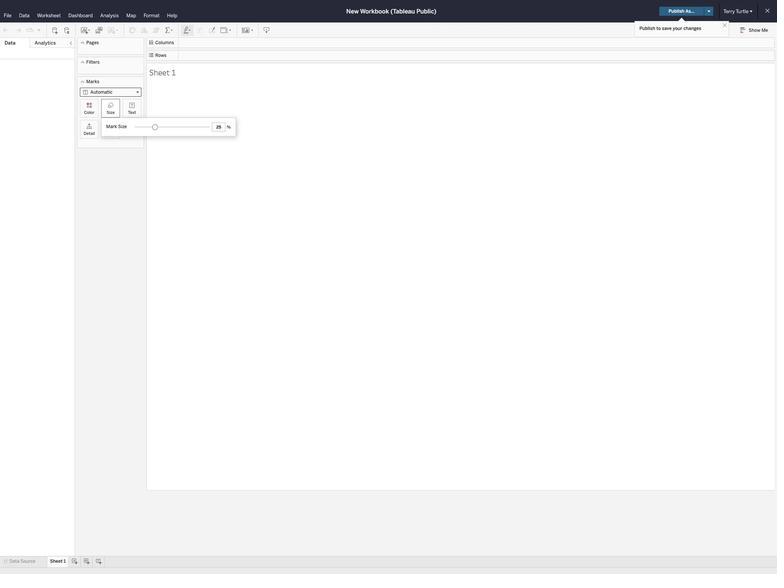 Task type: locate. For each thing, give the bounding box(es) containing it.
sheet 1 right source
[[50, 559, 66, 564]]

show me
[[749, 28, 768, 33]]

data up replay animation image
[[19, 13, 30, 18]]

publish to save your changes
[[639, 26, 701, 31]]

sheet right source
[[50, 559, 63, 564]]

swap rows and columns image
[[129, 26, 136, 34]]

publish left to
[[639, 26, 655, 31]]

1 right source
[[64, 559, 66, 564]]

1 down columns
[[171, 67, 176, 77]]

size right mark on the top left of page
[[118, 124, 127, 129]]

workbook
[[360, 8, 389, 15]]

analytics
[[35, 40, 56, 46]]

publish inside button
[[669, 9, 684, 14]]

1 horizontal spatial size
[[118, 124, 127, 129]]

0 horizontal spatial sheet
[[50, 559, 63, 564]]

1 vertical spatial publish
[[639, 26, 655, 31]]

marks
[[86, 79, 99, 84]]

redo image
[[14, 26, 22, 34]]

sheet down rows
[[149, 67, 170, 77]]

0 horizontal spatial publish
[[639, 26, 655, 31]]

publish
[[669, 9, 684, 14], [639, 26, 655, 31]]

0 horizontal spatial 1
[[64, 559, 66, 564]]

replay animation image
[[37, 28, 41, 32]]

data left source
[[9, 559, 19, 564]]

publish for publish to save your changes
[[639, 26, 655, 31]]

turtle
[[736, 8, 749, 14]]

file
[[4, 13, 12, 18]]

show/hide cards image
[[242, 26, 254, 34]]

sheet
[[149, 67, 170, 77], [50, 559, 63, 564]]

size
[[107, 110, 115, 115], [118, 124, 127, 129]]

data down the undo icon
[[5, 40, 15, 46]]

totals image
[[165, 26, 174, 34]]

sheet 1 down rows
[[149, 67, 176, 77]]

map
[[126, 13, 136, 18]]

0 vertical spatial publish
[[669, 9, 684, 14]]

1 horizontal spatial sheet
[[149, 67, 170, 77]]

0 vertical spatial sheet 1
[[149, 67, 176, 77]]

data
[[19, 13, 30, 18], [5, 40, 15, 46], [9, 559, 19, 564]]

undo image
[[2, 26, 10, 34]]

0 vertical spatial size
[[107, 110, 115, 115]]

2 vertical spatial data
[[9, 559, 19, 564]]

highlight image
[[183, 26, 192, 34]]

show labels image
[[196, 26, 204, 34]]

1 horizontal spatial 1
[[171, 67, 176, 77]]

clear sheet image
[[107, 26, 119, 34]]

size up mark on the top left of page
[[107, 110, 115, 115]]

pause auto updates image
[[63, 26, 71, 34]]

text
[[128, 110, 136, 115]]

public)
[[416, 8, 436, 15]]

0 vertical spatial 1
[[171, 67, 176, 77]]

sort ascending image
[[141, 26, 148, 34]]

0 horizontal spatial size
[[107, 110, 115, 115]]

new workbook (tableau public)
[[346, 8, 436, 15]]

collapse image
[[69, 41, 73, 45]]

publish left as...
[[669, 9, 684, 14]]

0 horizontal spatial sheet 1
[[50, 559, 66, 564]]

publish as... button
[[659, 7, 704, 16]]

Mark Size text field
[[212, 123, 226, 132]]

detail
[[84, 131, 95, 136]]

sheet 1
[[149, 67, 176, 77], [50, 559, 66, 564]]

1
[[171, 67, 176, 77], [64, 559, 66, 564]]

analysis
[[100, 13, 119, 18]]

1 horizontal spatial publish
[[669, 9, 684, 14]]

download image
[[263, 26, 270, 34]]

1 vertical spatial sheet
[[50, 559, 63, 564]]

mark
[[106, 124, 117, 129]]

show
[[749, 28, 760, 33]]

replay animation image
[[26, 26, 34, 34]]



Task type: describe. For each thing, give the bounding box(es) containing it.
color
[[84, 110, 95, 115]]

to
[[656, 26, 661, 31]]

rows
[[155, 53, 166, 58]]

fit image
[[220, 26, 232, 34]]

publish as...
[[669, 9, 695, 14]]

show me button
[[737, 24, 775, 36]]

format
[[144, 13, 160, 18]]

terry
[[723, 8, 735, 14]]

tooltip
[[104, 131, 117, 136]]

duplicate image
[[95, 26, 103, 34]]

as...
[[685, 9, 695, 14]]

sort descending image
[[153, 26, 160, 34]]

your
[[673, 26, 682, 31]]

Mark Size range field
[[135, 123, 210, 128]]

terry turtle
[[723, 8, 749, 14]]

new worksheet image
[[80, 26, 91, 34]]

close image
[[721, 22, 728, 29]]

changes
[[683, 26, 701, 31]]

columns
[[155, 40, 174, 45]]

1 vertical spatial 1
[[64, 559, 66, 564]]

1 horizontal spatial sheet 1
[[149, 67, 176, 77]]

save
[[662, 26, 672, 31]]

dashboard
[[68, 13, 93, 18]]

data source
[[9, 559, 35, 564]]

source
[[20, 559, 35, 564]]

new data source image
[[51, 26, 59, 34]]

new
[[346, 8, 359, 15]]

%
[[227, 125, 231, 130]]

(tableau
[[390, 8, 415, 15]]

help
[[167, 13, 177, 18]]

mark size
[[106, 124, 127, 129]]

pages
[[86, 40, 99, 45]]

0 vertical spatial sheet
[[149, 67, 170, 77]]

1 vertical spatial size
[[118, 124, 127, 129]]

1 vertical spatial data
[[5, 40, 15, 46]]

format workbook image
[[208, 26, 216, 34]]

1 vertical spatial sheet 1
[[50, 559, 66, 564]]

me
[[762, 28, 768, 33]]

filters
[[86, 60, 100, 65]]

worksheet
[[37, 13, 61, 18]]

publish for publish as...
[[669, 9, 684, 14]]

0 vertical spatial data
[[19, 13, 30, 18]]



Task type: vqa. For each thing, say whether or not it's contained in the screenshot.
'Publish' in the Publish As... button
yes



